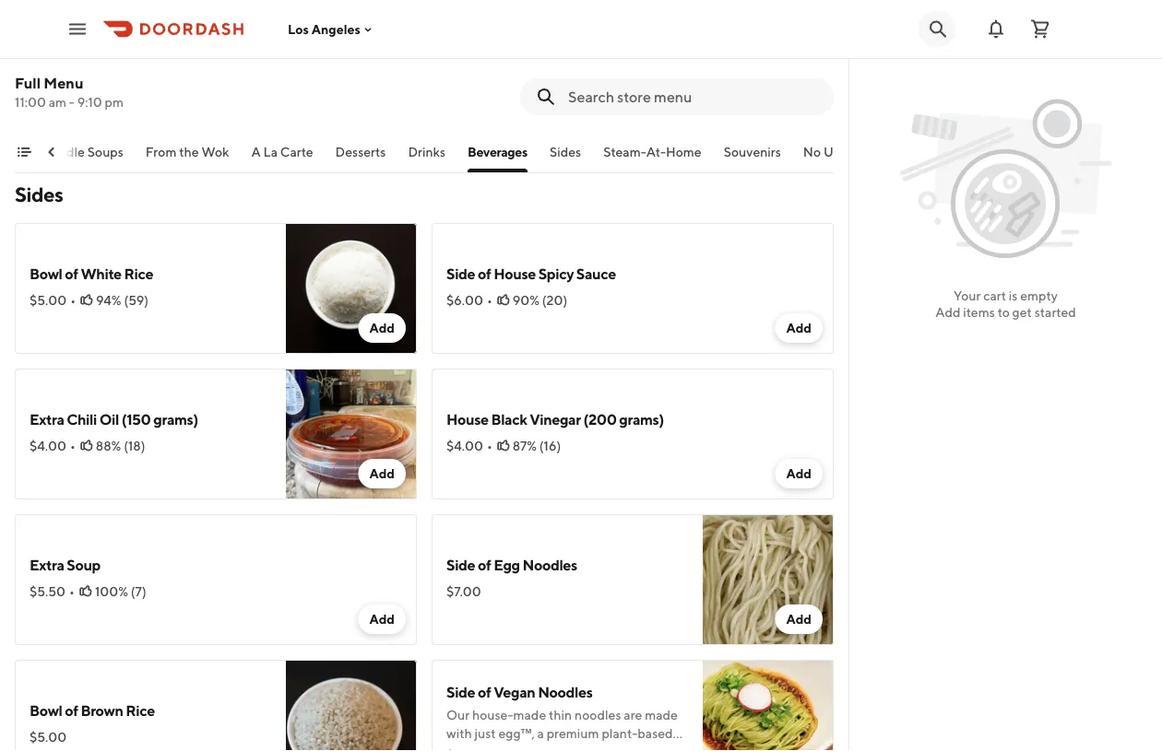 Task type: vqa. For each thing, say whether or not it's contained in the screenshot.
middle the $5.00
yes



Task type: describe. For each thing, give the bounding box(es) containing it.
bowl of white rice image
[[286, 223, 417, 354]]

get
[[1013, 305, 1032, 320]]

bowl of brown rice
[[30, 703, 155, 720]]

carte
[[280, 144, 313, 160]]

desserts
[[335, 144, 386, 160]]

menu
[[44, 74, 83, 92]]

notification bell image
[[985, 18, 1007, 40]]

sauce
[[576, 265, 616, 283]]

88% (18)
[[96, 439, 145, 454]]

noodle
[[41, 144, 85, 160]]

0 vertical spatial house
[[494, 265, 536, 283]]

wok
[[202, 144, 229, 160]]

noodle soups button
[[41, 143, 123, 173]]

chili
[[67, 411, 97, 429]]

(20)
[[542, 293, 568, 308]]

black
[[491, 411, 527, 429]]

los
[[288, 21, 309, 37]]

extra for extra soup
[[30, 557, 64, 574]]

100% (7)
[[95, 584, 146, 600]]

of for white
[[65, 265, 78, 283]]

90% (20)
[[513, 293, 568, 308]]

at-
[[646, 144, 666, 160]]

am
[[49, 95, 66, 110]]

no utensils
[[803, 144, 871, 160]]

vegan
[[494, 684, 535, 702]]

$5.50 •
[[30, 584, 75, 600]]

from the wok button
[[146, 143, 229, 173]]

side of egg noodles image
[[703, 515, 834, 646]]

$4.00 for extra
[[30, 439, 66, 454]]

Item Search search field
[[568, 87, 819, 107]]

steam-
[[604, 144, 646, 160]]

drinks
[[408, 144, 446, 160]]

• for white
[[70, 293, 76, 308]]

souvenirs button
[[724, 143, 781, 173]]

$4.00 • for extra
[[30, 439, 75, 454]]

bowl of brown rice image
[[286, 661, 417, 752]]

empty
[[1021, 288, 1058, 304]]

side for side of house spicy sauce
[[447, 265, 475, 283]]

pm
[[105, 95, 124, 110]]

extra for extra chili oil (150 grams)
[[30, 411, 64, 429]]

3 $5.00 from the top
[[30, 730, 67, 745]]

bowl of white rice
[[30, 265, 153, 283]]

rice for bowl of brown rice
[[126, 703, 155, 720]]

$6.00
[[447, 293, 483, 308]]

noodles for side of vegan noodles
[[538, 684, 593, 702]]

soups
[[87, 144, 123, 160]]

(200
[[584, 411, 617, 429]]

drinks button
[[408, 143, 446, 173]]

$4.00 • for house
[[447, 439, 492, 454]]

brown
[[81, 703, 123, 720]]

87%
[[513, 439, 537, 454]]

(59)
[[124, 293, 149, 308]]

a la carte
[[251, 144, 313, 160]]

-
[[69, 95, 75, 110]]

a
[[251, 144, 261, 160]]

1 vertical spatial house
[[447, 411, 489, 429]]

open menu image
[[66, 18, 89, 40]]

of for egg
[[478, 557, 491, 574]]

cart
[[984, 288, 1007, 304]]

side of vegan noodles image
[[703, 661, 834, 752]]

$5.50
[[30, 584, 66, 600]]

the
[[179, 144, 199, 160]]

• up "-"
[[70, 68, 76, 83]]

angeles
[[312, 21, 361, 37]]

side of vegan noodles
[[447, 684, 593, 702]]

panna
[[67, 40, 108, 58]]

to
[[998, 305, 1010, 320]]

la
[[263, 144, 278, 160]]

add inside your cart is empty add items to get started
[[936, 305, 961, 320]]

(16)
[[540, 439, 561, 454]]

• for vinegar
[[487, 439, 492, 454]]

side for side of egg noodles
[[447, 557, 475, 574]]

started
[[1035, 305, 1076, 320]]

(18)
[[124, 439, 145, 454]]

vinegar
[[530, 411, 581, 429]]

9:10
[[77, 95, 102, 110]]

scroll menu navigation left image
[[44, 145, 59, 160]]

extra chili oil (150 grams) image
[[286, 369, 417, 500]]

(150
[[122, 411, 151, 429]]

• for house
[[487, 293, 492, 308]]

94%
[[96, 293, 121, 308]]

souvenirs
[[724, 144, 781, 160]]

1 $5.00 from the top
[[30, 68, 67, 83]]



Task type: locate. For each thing, give the bounding box(es) containing it.
(7)
[[131, 584, 146, 600]]

2 bowl from the top
[[30, 703, 62, 720]]

your cart is empty add items to get started
[[936, 288, 1076, 320]]

of for vegan
[[478, 684, 491, 702]]

0 vertical spatial bowl
[[30, 265, 62, 283]]

no utensils button
[[803, 143, 871, 173]]

of left brown
[[65, 703, 78, 720]]

desserts button
[[335, 143, 386, 173]]

noodles right the egg
[[523, 557, 577, 574]]

• down bowl of white rice
[[70, 293, 76, 308]]

extra
[[30, 411, 64, 429], [30, 557, 64, 574]]

a la carte button
[[251, 143, 313, 173]]

87% (16)
[[513, 439, 561, 454]]

1 vertical spatial $5.00
[[30, 293, 67, 308]]

1 horizontal spatial $4.00 •
[[447, 439, 492, 454]]

2 $4.00 from the left
[[447, 439, 483, 454]]

2 side from the top
[[447, 557, 475, 574]]

bowl left white
[[30, 265, 62, 283]]

noodles right vegan
[[538, 684, 593, 702]]

2 vertical spatial side
[[447, 684, 475, 702]]

• down chili
[[70, 439, 75, 454]]

3 side from the top
[[447, 684, 475, 702]]

0 horizontal spatial $4.00
[[30, 439, 66, 454]]

steam-at-home
[[604, 144, 702, 160]]

0 horizontal spatial sides
[[15, 183, 63, 207]]

aqua
[[30, 40, 64, 58]]

side for side of vegan noodles
[[447, 684, 475, 702]]

0 vertical spatial rice
[[124, 265, 153, 283]]

$7.00
[[447, 584, 481, 600]]

$5.00 •
[[30, 68, 76, 83], [30, 293, 76, 308]]

1 horizontal spatial $4.00
[[447, 439, 483, 454]]

2 grams) from the left
[[619, 411, 664, 429]]

bowl left brown
[[30, 703, 62, 720]]

items
[[964, 305, 995, 320]]

utensils
[[824, 144, 871, 160]]

1 side from the top
[[447, 265, 475, 283]]

100%
[[95, 584, 128, 600]]

1 $4.00 from the left
[[30, 439, 66, 454]]

side left vegan
[[447, 684, 475, 702]]

extra left chili
[[30, 411, 64, 429]]

$5.00 down bowl of brown rice
[[30, 730, 67, 745]]

2 $5.00 from the top
[[30, 293, 67, 308]]

$5.00 down 'aqua'
[[30, 68, 67, 83]]

bowl
[[30, 265, 62, 283], [30, 703, 62, 720]]

los angeles
[[288, 21, 361, 37]]

spicy
[[539, 265, 574, 283]]

white
[[81, 265, 122, 283]]

from
[[146, 144, 177, 160]]

side
[[447, 265, 475, 283], [447, 557, 475, 574], [447, 684, 475, 702]]

of up $6.00 •
[[478, 265, 491, 283]]

of left white
[[65, 265, 78, 283]]

bowl for bowl of brown rice
[[30, 703, 62, 720]]

2 extra from the top
[[30, 557, 64, 574]]

•
[[70, 68, 76, 83], [70, 293, 76, 308], [487, 293, 492, 308], [70, 439, 75, 454], [487, 439, 492, 454], [69, 584, 75, 600]]

side of house spicy sauce
[[447, 265, 616, 283]]

11:00
[[15, 95, 46, 110]]

1 vertical spatial noodles
[[538, 684, 593, 702]]

0 vertical spatial extra
[[30, 411, 64, 429]]

extra chili oil (150 grams)
[[30, 411, 198, 429]]

$4.00 left 87%
[[447, 439, 483, 454]]

of for house
[[478, 265, 491, 283]]

side of egg noodles
[[447, 557, 577, 574]]

grams) for extra chili oil (150 grams)
[[153, 411, 198, 429]]

is
[[1009, 288, 1018, 304]]

0 horizontal spatial house
[[447, 411, 489, 429]]

los angeles button
[[288, 21, 375, 37]]

0 vertical spatial $5.00
[[30, 68, 67, 83]]

1 horizontal spatial grams)
[[619, 411, 664, 429]]

sides left "steam-"
[[550, 144, 581, 160]]

aqua panna
[[30, 40, 108, 58]]

$6.00 •
[[447, 293, 492, 308]]

show menu categories image
[[17, 145, 31, 160]]

of
[[65, 265, 78, 283], [478, 265, 491, 283], [478, 557, 491, 574], [478, 684, 491, 702], [65, 703, 78, 720]]

from the wok
[[146, 144, 229, 160]]

$5.00 down bowl of white rice
[[30, 293, 67, 308]]

house up 90%
[[494, 265, 536, 283]]

94% (59)
[[96, 293, 149, 308]]

1 vertical spatial $5.00 •
[[30, 293, 76, 308]]

0 vertical spatial $5.00 •
[[30, 68, 76, 83]]

your
[[954, 288, 981, 304]]

2 vertical spatial $5.00
[[30, 730, 67, 745]]

of for brown
[[65, 703, 78, 720]]

90%
[[513, 293, 540, 308]]

grams) right (150
[[153, 411, 198, 429]]

$4.00
[[30, 439, 66, 454], [447, 439, 483, 454]]

$4.00 • down chili
[[30, 439, 75, 454]]

rice for bowl of white rice
[[124, 265, 153, 283]]

home
[[666, 144, 702, 160]]

1 $5.00 • from the top
[[30, 68, 76, 83]]

1 bowl from the top
[[30, 265, 62, 283]]

1 vertical spatial side
[[447, 557, 475, 574]]

0 items, open order cart image
[[1030, 18, 1052, 40]]

beverages
[[468, 144, 528, 160]]

of left the egg
[[478, 557, 491, 574]]

egg
[[494, 557, 520, 574]]

0 horizontal spatial $4.00 •
[[30, 439, 75, 454]]

add button
[[358, 314, 406, 343], [775, 314, 823, 343], [358, 459, 406, 489], [775, 459, 823, 489], [358, 605, 406, 635], [775, 605, 823, 635]]

full menu 11:00 am - 9:10 pm
[[15, 74, 124, 110]]

sides
[[550, 144, 581, 160], [15, 183, 63, 207]]

bowl for bowl of white rice
[[30, 265, 62, 283]]

1 horizontal spatial sides
[[550, 144, 581, 160]]

side up $6.00
[[447, 265, 475, 283]]

oil
[[99, 411, 119, 429]]

full
[[15, 74, 41, 92]]

steam-at-home button
[[604, 143, 702, 173]]

noodle soups
[[41, 144, 123, 160]]

house
[[494, 265, 536, 283], [447, 411, 489, 429]]

rice
[[124, 265, 153, 283], [126, 703, 155, 720]]

rice right brown
[[126, 703, 155, 720]]

noodles for side of egg noodles
[[523, 557, 577, 574]]

add
[[936, 305, 961, 320], [369, 321, 395, 336], [786, 321, 812, 336], [369, 466, 395, 482], [786, 466, 812, 482], [369, 612, 395, 627], [786, 612, 812, 627]]

side up $7.00
[[447, 557, 475, 574]]

grams) right (200
[[619, 411, 664, 429]]

$4.00 for house
[[447, 439, 483, 454]]

1 vertical spatial bowl
[[30, 703, 62, 720]]

house left black
[[447, 411, 489, 429]]

no
[[803, 144, 821, 160]]

$4.00 left 88%
[[30, 439, 66, 454]]

88%
[[96, 439, 121, 454]]

extra up $5.50
[[30, 557, 64, 574]]

0 vertical spatial sides
[[550, 144, 581, 160]]

house black vinegar (200 grams)
[[447, 411, 664, 429]]

sides button
[[550, 143, 581, 173]]

• down black
[[487, 439, 492, 454]]

aqua panna image
[[286, 0, 417, 129]]

• right $6.00
[[487, 293, 492, 308]]

$5.00 • down 'aqua'
[[30, 68, 76, 83]]

grams)
[[153, 411, 198, 429], [619, 411, 664, 429]]

1 vertical spatial extra
[[30, 557, 64, 574]]

$4.00 •
[[30, 439, 75, 454], [447, 439, 492, 454]]

1 horizontal spatial house
[[494, 265, 536, 283]]

0 vertical spatial side
[[447, 265, 475, 283]]

• right $5.50
[[69, 584, 75, 600]]

1 vertical spatial sides
[[15, 183, 63, 207]]

grams) for house black vinegar (200 grams)
[[619, 411, 664, 429]]

soup
[[67, 557, 101, 574]]

0 vertical spatial noodles
[[523, 557, 577, 574]]

2 $4.00 • from the left
[[447, 439, 492, 454]]

1 grams) from the left
[[153, 411, 198, 429]]

extra soup
[[30, 557, 101, 574]]

0 horizontal spatial grams)
[[153, 411, 198, 429]]

sides down scroll menu navigation left icon
[[15, 183, 63, 207]]

of left vegan
[[478, 684, 491, 702]]

2 $5.00 • from the top
[[30, 293, 76, 308]]

$4.00 • down black
[[447, 439, 492, 454]]

$5.00 • down bowl of white rice
[[30, 293, 76, 308]]

noodles
[[523, 557, 577, 574], [538, 684, 593, 702]]

1 vertical spatial rice
[[126, 703, 155, 720]]

1 $4.00 • from the left
[[30, 439, 75, 454]]

• for oil
[[70, 439, 75, 454]]

rice up (59)
[[124, 265, 153, 283]]

1 extra from the top
[[30, 411, 64, 429]]



